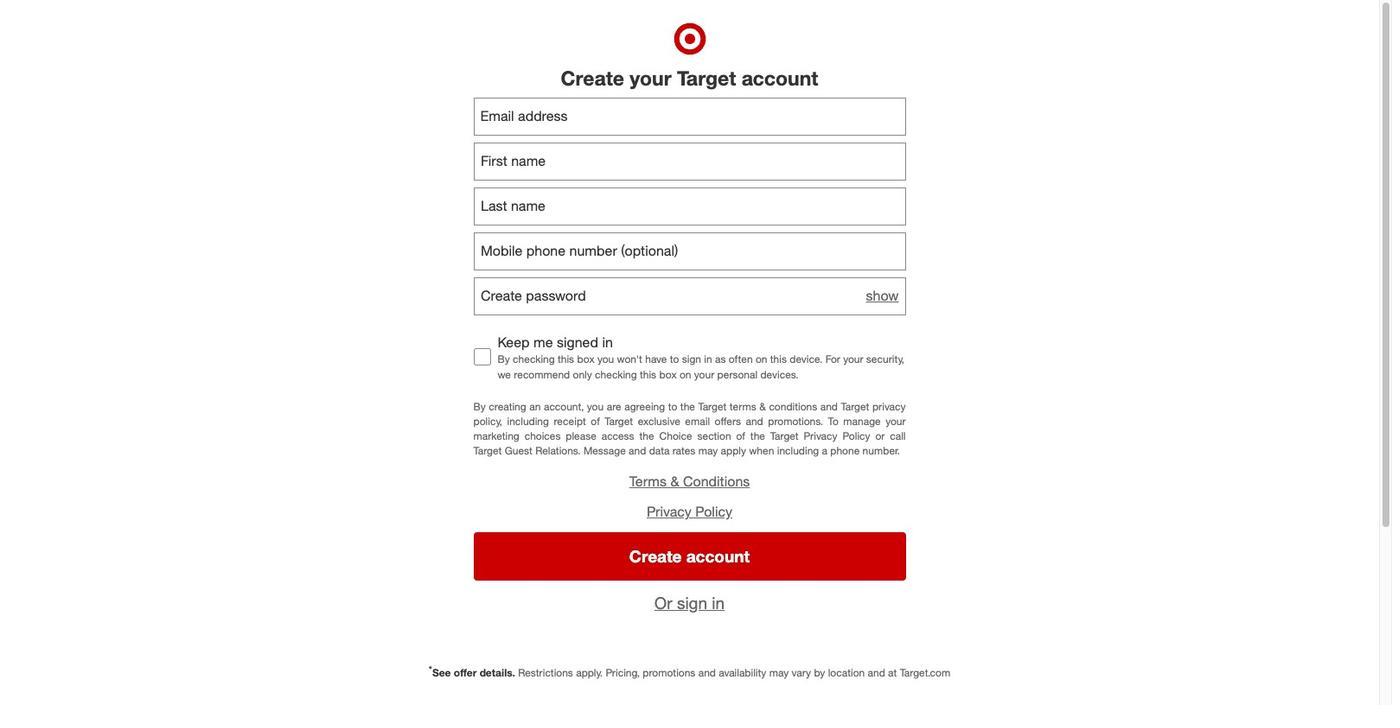 Task type: vqa. For each thing, say whether or not it's contained in the screenshot.
Men's Clothing's Shop
no



Task type: locate. For each thing, give the bounding box(es) containing it.
0 horizontal spatial &
[[671, 473, 680, 491]]

create inside button
[[630, 547, 682, 567]]

a
[[822, 445, 828, 458]]

by
[[498, 353, 510, 366], [474, 400, 486, 413]]

to
[[670, 353, 679, 366], [668, 400, 678, 413]]

manage
[[844, 415, 881, 428]]

conditions
[[769, 400, 818, 413]]

the up "when"
[[751, 430, 766, 443]]

may
[[699, 445, 718, 458], [770, 667, 789, 680]]

to up the exclusive
[[668, 400, 678, 413]]

1 horizontal spatial privacy
[[804, 430, 838, 443]]

0 horizontal spatial by
[[474, 400, 486, 413]]

of
[[591, 415, 600, 428], [737, 430, 746, 443]]

terms
[[730, 400, 757, 413]]

receipt
[[554, 415, 586, 428]]

this down signed
[[558, 353, 575, 366]]

0 vertical spatial you
[[598, 353, 614, 366]]

offers
[[715, 415, 741, 428]]

1 vertical spatial account
[[687, 547, 750, 567]]

target.com
[[900, 667, 951, 680]]

this up devices.
[[771, 353, 787, 366]]

box
[[577, 353, 595, 366], [660, 368, 677, 381]]

privacy down terms & conditions
[[647, 504, 692, 521]]

None text field
[[474, 142, 906, 180]]

an
[[530, 400, 541, 413]]

for
[[826, 353, 841, 366]]

1 vertical spatial policy
[[696, 504, 733, 521]]

agreeing
[[625, 400, 665, 413]]

your inside by creating an account, you are agreeing to the target terms & conditions and target privacy policy, including receipt of target exclusive email offers and promotions. to manage your marketing choices please access the choice section of the target privacy policy or call target guest relations. message and data rates may apply when including a phone number.
[[886, 415, 906, 428]]

0 horizontal spatial this
[[558, 353, 575, 366]]

0 horizontal spatial may
[[699, 445, 718, 458]]

including down an
[[507, 415, 549, 428]]

privacy policy link
[[647, 504, 733, 521]]

checking
[[513, 353, 555, 366], [595, 368, 637, 381]]

the
[[681, 400, 695, 413], [640, 430, 655, 443], [751, 430, 766, 443]]

None password field
[[474, 277, 906, 315]]

0 horizontal spatial on
[[680, 368, 692, 381]]

won't
[[617, 353, 643, 366]]

terms & conditions link
[[630, 473, 750, 491]]

in right signed
[[603, 334, 613, 351]]

you left are
[[587, 400, 604, 413]]

2 horizontal spatial this
[[771, 353, 787, 366]]

to right have
[[670, 353, 679, 366]]

account
[[742, 66, 819, 90], [687, 547, 750, 567]]

0 horizontal spatial policy
[[696, 504, 733, 521]]

apply.
[[576, 667, 603, 680]]

terms & conditions
[[630, 473, 750, 491]]

may down section
[[699, 445, 718, 458]]

0 vertical spatial may
[[699, 445, 718, 458]]

&
[[760, 400, 766, 413], [671, 473, 680, 491]]

checking down won't in the left of the page
[[595, 368, 637, 381]]

privacy up a
[[804, 430, 838, 443]]

promotions
[[643, 667, 696, 680]]

sign inside keep me signed in by checking this box you won't have to sign in as often on this device. for your security, we recommend only checking this box on your personal devices.
[[682, 353, 702, 366]]

1 horizontal spatial create
[[630, 547, 682, 567]]

are
[[607, 400, 622, 413]]

message
[[584, 445, 626, 458]]

you inside keep me signed in by checking this box you won't have to sign in as often on this device. for your security, we recommend only checking this box on your personal devices.
[[598, 353, 614, 366]]

0 vertical spatial checking
[[513, 353, 555, 366]]

1 vertical spatial create
[[630, 547, 682, 567]]

marketing
[[474, 430, 520, 443]]

account inside button
[[687, 547, 750, 567]]

keep me signed in by checking this box you won't have to sign in as often on this device. for your security, we recommend only checking this box on your personal devices.
[[498, 334, 905, 381]]

create account
[[630, 547, 750, 567]]

box up only
[[577, 353, 595, 366]]

in down the create account
[[712, 593, 725, 613]]

policy inside by creating an account, you are agreeing to the target terms & conditions and target privacy policy, including receipt of target exclusive email offers and promotions. to manage your marketing choices please access the choice section of the target privacy policy or call target guest relations. message and data rates may apply when including a phone number.
[[843, 430, 871, 443]]

including left a
[[778, 445, 819, 458]]

this
[[558, 353, 575, 366], [771, 353, 787, 366], [640, 368, 657, 381]]

relations.
[[536, 445, 581, 458]]

create your target account
[[561, 66, 819, 90]]

on up email
[[680, 368, 692, 381]]

promotions.
[[768, 415, 824, 428]]

None telephone field
[[474, 232, 906, 270]]

sign
[[682, 353, 702, 366], [677, 593, 708, 613]]

2 horizontal spatial the
[[751, 430, 766, 443]]

access
[[602, 430, 635, 443]]

signed
[[557, 334, 599, 351]]

0 vertical spatial sign
[[682, 353, 702, 366]]

on
[[756, 353, 768, 366], [680, 368, 692, 381]]

this down have
[[640, 368, 657, 381]]

0 vertical spatial box
[[577, 353, 595, 366]]

0 horizontal spatial create
[[561, 66, 625, 90]]

restrictions
[[518, 667, 573, 680]]

and up to
[[821, 400, 838, 413]]

1 horizontal spatial policy
[[843, 430, 871, 443]]

1 horizontal spatial including
[[778, 445, 819, 458]]

at
[[889, 667, 897, 680]]

0 vertical spatial privacy
[[804, 430, 838, 443]]

0 horizontal spatial the
[[640, 430, 655, 443]]

create
[[561, 66, 625, 90], [630, 547, 682, 567]]

your
[[630, 66, 672, 90], [844, 353, 864, 366], [695, 368, 715, 381], [886, 415, 906, 428]]

by up we
[[498, 353, 510, 366]]

you inside by creating an account, you are agreeing to the target terms & conditions and target privacy policy, including receipt of target exclusive email offers and promotions. to manage your marketing choices please access the choice section of the target privacy policy or call target guest relations. message and data rates may apply when including a phone number.
[[587, 400, 604, 413]]

please
[[566, 430, 597, 443]]

by up the policy,
[[474, 400, 486, 413]]

or
[[655, 593, 673, 613]]

1 vertical spatial to
[[668, 400, 678, 413]]

0 vertical spatial &
[[760, 400, 766, 413]]

0 horizontal spatial checking
[[513, 353, 555, 366]]

1 vertical spatial on
[[680, 368, 692, 381]]

show
[[867, 287, 899, 305]]

1 vertical spatial privacy
[[647, 504, 692, 521]]

privacy
[[804, 430, 838, 443], [647, 504, 692, 521]]

0 vertical spatial create
[[561, 66, 625, 90]]

& inside by creating an account, you are agreeing to the target terms & conditions and target privacy policy, including receipt of target exclusive email offers and promotions. to manage your marketing choices please access the choice section of the target privacy policy or call target guest relations. message and data rates may apply when including a phone number.
[[760, 400, 766, 413]]

1 horizontal spatial by
[[498, 353, 510, 366]]

rates
[[673, 445, 696, 458]]

0 vertical spatial policy
[[843, 430, 871, 443]]

target
[[677, 66, 736, 90], [699, 400, 727, 413], [841, 400, 870, 413], [605, 415, 633, 428], [771, 430, 799, 443], [474, 445, 502, 458]]

you
[[598, 353, 614, 366], [587, 400, 604, 413]]

sign right or
[[677, 593, 708, 613]]

call
[[890, 430, 906, 443]]

the down the exclusive
[[640, 430, 655, 443]]

0 horizontal spatial including
[[507, 415, 549, 428]]

box down have
[[660, 368, 677, 381]]

1 vertical spatial you
[[587, 400, 604, 413]]

number.
[[863, 445, 901, 458]]

and left availability
[[699, 667, 716, 680]]

sign left as
[[682, 353, 702, 366]]

1 vertical spatial by
[[474, 400, 486, 413]]

and left "data"
[[629, 445, 647, 458]]

of up the apply on the bottom
[[737, 430, 746, 443]]

the up email
[[681, 400, 695, 413]]

1 vertical spatial checking
[[595, 368, 637, 381]]

security,
[[867, 353, 905, 366]]

of up please
[[591, 415, 600, 428]]

you left won't in the left of the page
[[598, 353, 614, 366]]

me
[[534, 334, 553, 351]]

in
[[603, 334, 613, 351], [704, 353, 713, 366], [712, 593, 725, 613]]

1 horizontal spatial of
[[737, 430, 746, 443]]

details.
[[480, 667, 515, 680]]

policy down the conditions
[[696, 504, 733, 521]]

0 vertical spatial by
[[498, 353, 510, 366]]

keep
[[498, 334, 530, 351]]

to inside by creating an account, you are agreeing to the target terms & conditions and target privacy policy, including receipt of target exclusive email offers and promotions. to manage your marketing choices please access the choice section of the target privacy policy or call target guest relations. message and data rates may apply when including a phone number.
[[668, 400, 678, 413]]

on right often
[[756, 353, 768, 366]]

data
[[649, 445, 670, 458]]

device.
[[790, 353, 823, 366]]

None text field
[[474, 97, 906, 135], [474, 187, 906, 225], [474, 97, 906, 135], [474, 187, 906, 225]]

in left as
[[704, 353, 713, 366]]

0 vertical spatial to
[[670, 353, 679, 366]]

1 vertical spatial may
[[770, 667, 789, 680]]

1 horizontal spatial may
[[770, 667, 789, 680]]

1 vertical spatial box
[[660, 368, 677, 381]]

may left vary
[[770, 667, 789, 680]]

email
[[685, 415, 710, 428]]

including
[[507, 415, 549, 428], [778, 445, 819, 458]]

and
[[821, 400, 838, 413], [746, 415, 764, 428], [629, 445, 647, 458], [699, 667, 716, 680], [868, 667, 886, 680]]

availability
[[719, 667, 767, 680]]

1 vertical spatial of
[[737, 430, 746, 443]]

checking up 'recommend'
[[513, 353, 555, 366]]

None checkbox
[[474, 349, 491, 366]]

policy down manage
[[843, 430, 871, 443]]

conditions
[[683, 473, 750, 491]]

by inside by creating an account, you are agreeing to the target terms & conditions and target privacy policy, including receipt of target exclusive email offers and promotions. to manage your marketing choices please access the choice section of the target privacy policy or call target guest relations. message and data rates may apply when including a phone number.
[[474, 400, 486, 413]]

1 horizontal spatial box
[[660, 368, 677, 381]]

1 horizontal spatial &
[[760, 400, 766, 413]]

policy
[[843, 430, 871, 443], [696, 504, 733, 521]]

1 horizontal spatial on
[[756, 353, 768, 366]]

1 vertical spatial &
[[671, 473, 680, 491]]

0 horizontal spatial of
[[591, 415, 600, 428]]

or
[[876, 430, 885, 443]]

1 vertical spatial in
[[704, 353, 713, 366]]



Task type: describe. For each thing, give the bounding box(es) containing it.
0 vertical spatial on
[[756, 353, 768, 366]]

1 vertical spatial including
[[778, 445, 819, 458]]

show button
[[867, 287, 899, 306]]

vary
[[792, 667, 812, 680]]

exclusive
[[638, 415, 681, 428]]

1 horizontal spatial the
[[681, 400, 695, 413]]

account,
[[544, 400, 584, 413]]

1 horizontal spatial this
[[640, 368, 657, 381]]

* see offer details. restrictions apply. pricing, promotions and availability may vary by location and at target.com
[[429, 665, 951, 680]]

0 horizontal spatial box
[[577, 353, 595, 366]]

0 vertical spatial including
[[507, 415, 549, 428]]

by inside keep me signed in by checking this box you won't have to sign in as often on this device. for your security, we recommend only checking this box on your personal devices.
[[498, 353, 510, 366]]

only
[[573, 368, 592, 381]]

to inside keep me signed in by checking this box you won't have to sign in as often on this device. for your security, we recommend only checking this box on your personal devices.
[[670, 353, 679, 366]]

often
[[729, 353, 753, 366]]

privacy inside by creating an account, you are agreeing to the target terms & conditions and target privacy policy, including receipt of target exclusive email offers and promotions. to manage your marketing choices please access the choice section of the target privacy policy or call target guest relations. message and data rates may apply when including a phone number.
[[804, 430, 838, 443]]

*
[[429, 665, 433, 675]]

may inside * see offer details. restrictions apply. pricing, promotions and availability may vary by location and at target.com
[[770, 667, 789, 680]]

us members only. image
[[484, 240, 508, 264]]

choice
[[660, 430, 693, 443]]

personal
[[718, 368, 758, 381]]

section
[[698, 430, 732, 443]]

0 vertical spatial account
[[742, 66, 819, 90]]

2 vertical spatial in
[[712, 593, 725, 613]]

may inside by creating an account, you are agreeing to the target terms & conditions and target privacy policy, including receipt of target exclusive email offers and promotions. to manage your marketing choices please access the choice section of the target privacy policy or call target guest relations. message and data rates may apply when including a phone number.
[[699, 445, 718, 458]]

choices
[[525, 430, 561, 443]]

guest
[[505, 445, 533, 458]]

create for create your target account
[[561, 66, 625, 90]]

offer
[[454, 667, 477, 680]]

privacy
[[873, 400, 906, 413]]

or sign in
[[655, 593, 725, 613]]

create account button
[[474, 533, 906, 581]]

creating
[[489, 400, 527, 413]]

as
[[715, 353, 726, 366]]

when
[[749, 445, 775, 458]]

or sign in link
[[655, 593, 725, 613]]

to
[[828, 415, 839, 428]]

apply
[[721, 445, 747, 458]]

recommend
[[514, 368, 570, 381]]

location
[[828, 667, 865, 680]]

create for create account
[[630, 547, 682, 567]]

1 vertical spatial sign
[[677, 593, 708, 613]]

pricing,
[[606, 667, 640, 680]]

devices.
[[761, 368, 799, 381]]

terms
[[630, 473, 667, 491]]

and down terms
[[746, 415, 764, 428]]

by
[[814, 667, 826, 680]]

we
[[498, 368, 511, 381]]

0 vertical spatial in
[[603, 334, 613, 351]]

0 horizontal spatial privacy
[[647, 504, 692, 521]]

and left at
[[868, 667, 886, 680]]

policy,
[[474, 415, 503, 428]]

have
[[646, 353, 667, 366]]

phone
[[831, 445, 860, 458]]

1 horizontal spatial checking
[[595, 368, 637, 381]]

privacy policy
[[647, 504, 733, 521]]

0 vertical spatial of
[[591, 415, 600, 428]]

by creating an account, you are agreeing to the target terms & conditions and target privacy policy, including receipt of target exclusive email offers and promotions. to manage your marketing choices please access the choice section of the target privacy policy or call target guest relations. message and data rates may apply when including a phone number.
[[474, 400, 906, 458]]

see
[[433, 667, 451, 680]]



